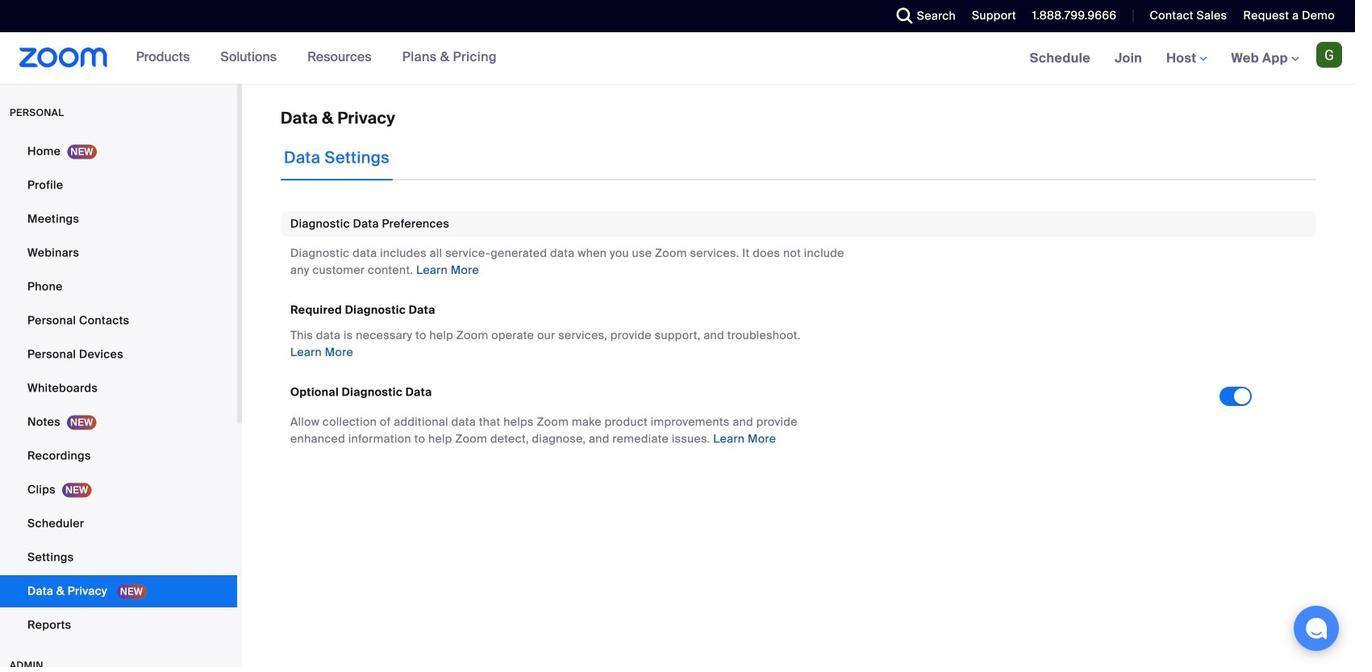 Task type: describe. For each thing, give the bounding box(es) containing it.
personal menu menu
[[0, 136, 237, 644]]

product information navigation
[[124, 32, 509, 84]]



Task type: vqa. For each thing, say whether or not it's contained in the screenshot.
Office Phone text box
no



Task type: locate. For each thing, give the bounding box(es) containing it.
tab
[[281, 136, 393, 181]]

meetings navigation
[[1018, 32, 1355, 85]]

profile picture image
[[1317, 42, 1342, 68]]

banner
[[0, 32, 1355, 85]]

open chat image
[[1305, 618, 1328, 641]]

zoom logo image
[[19, 48, 108, 68]]



